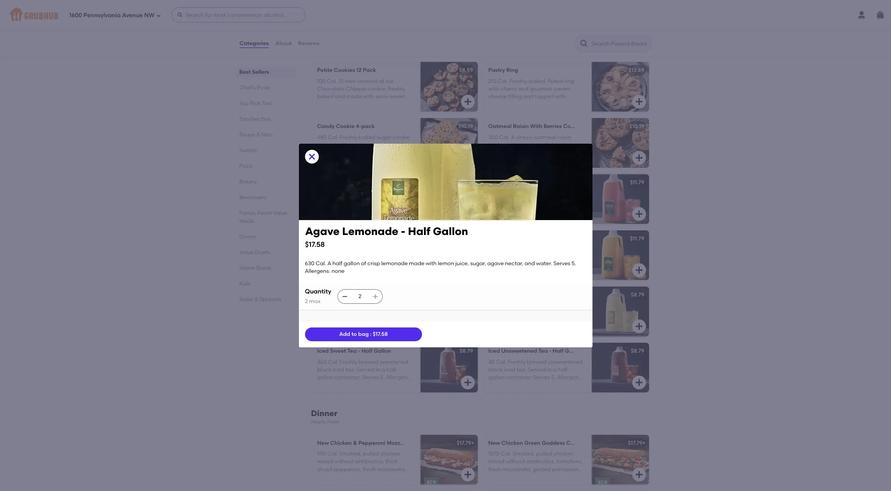 Task type: describe. For each thing, give the bounding box(es) containing it.
cherry
[[501, 86, 517, 92]]

mac
[[262, 132, 273, 138]]

cookies
[[334, 67, 355, 74]]

tea. for unsweetened
[[517, 367, 527, 373]]

allergens: up unsweetened
[[512, 326, 538, 332]]

new chicken & pepperoni mozzarella melt - stacked toasted baguette image
[[420, 435, 478, 485]]

soups & mac tab
[[239, 131, 293, 139]]

topped inside 480 cal. freshly baked sugar cookie topped with semi-sweet chocolate candies. allergens: contains wheat, soy, milk, egg
[[317, 142, 336, 148]]

svg image for oatmeal raisin with berries cookie 4-pack image
[[634, 153, 644, 163]]

egg inside 480 cal. freshly baked sugar cookie topped with semi-sweet chocolate candies. allergens: contains wheat, soy, milk, egg
[[342, 157, 352, 164]]

serves inside 40 cal. freshly brewed unsweetened black iced tea. served in a half gallon container. serves 5. allergens: none
[[533, 374, 550, 381]]

allergens: inside 450 cal. a half gallon of naturally flavored green iced tea with flavors of passion fruit and ripe papaya. serves 5. allergens: none
[[341, 326, 366, 332]]

:
[[370, 331, 372, 338]]

$10.19 for oatmeal raisin with berries cookie 4-pack
[[458, 123, 473, 130]]

2 lemon from the left
[[519, 179, 537, 186]]

a inside 450 cal. a half gallon of naturally flavored green iced tea with flavors of passion fruit and ripe papaya. serves 5. allergens: none
[[340, 303, 344, 309]]

cal. for candy cookie 4-pack
[[328, 134, 338, 141]]

a for sweetened
[[382, 367, 385, 373]]

0 vertical spatial sugar,
[[470, 260, 486, 267]]

to
[[351, 331, 357, 338]]

milk, inside 480 cal. freshly baked sugar cookie topped with semi-sweet chocolate candies. allergens: contains wheat, soy, milk, egg
[[329, 157, 340, 164]]

yuzu
[[508, 236, 520, 242]]

wheat, inside 210 cal. freshly baked, fluted ring with cherry and gourmet cream cheese filling and topped with streusel and icing. serves 12. allergens: contains wheat, milk, egg
[[540, 109, 559, 115]]

serves inside 210 cal. freshly baked, fluted ring with cherry and gourmet cream cheese filling and topped with streusel and icing. serves 12. allergens: contains wheat, milk, egg
[[536, 101, 553, 108]]

40 cal. freshly brewed unsweetened black iced tea. served in a half gallon container. serves 5. allergens: none
[[488, 359, 583, 389]]

orange
[[347, 236, 367, 242]]

traditional
[[516, 22, 543, 28]]

tea for iced unsweetened tea - half gallon
[[538, 348, 548, 355]]

tea
[[369, 310, 377, 317]]

dinner for dinner hearty picks!
[[311, 409, 337, 418]]

allergens: inside "440 cal. freshly baked lemon flavored sugar cookie topped with powdered sugar. allergens: contains wheat, soy, milk, egg"
[[362, 206, 387, 212]]

+ for new chicken & pepperoni mozzarella melt - stacked toasted baguette image
[[471, 440, 474, 446]]

cookie right candy
[[336, 123, 355, 130]]

1 vertical spatial water.
[[554, 318, 570, 325]]

210
[[488, 78, 497, 84]]

1 lemon from the left
[[317, 179, 335, 186]]

picks
[[257, 84, 270, 91]]

unsweetened
[[501, 348, 537, 355]]

freshly for sweet
[[340, 359, 358, 365]]

new chicken green goddess caprese melt - stacked toasted baguette image
[[592, 435, 649, 485]]

topped inside "440 cal. freshly baked lemon flavored sugar cookie topped with powdered sugar. allergens: contains wheat, soy, milk, egg"
[[374, 198, 393, 205]]

milk, inside 210 cal. freshly baked, fluted ring with cherry and gourmet cream cheese filling and topped with streusel and icing. serves 12. allergens: contains wheat, milk, egg
[[560, 109, 571, 115]]

iced sweet tea - half gallon
[[317, 348, 391, 355]]

sugar!*
[[428, 236, 448, 242]]

allergens: inside 480 cal. freshly baked sugar cookie topped with semi-sweet chocolate candies. allergens: contains wheat, soy, milk, egg
[[340, 150, 366, 156]]

cal. for lemon drop cookie 4-pack
[[328, 190, 338, 197]]

sides & spreads tab
[[239, 296, 293, 304]]

dinner for dinner
[[239, 234, 256, 240]]

soups
[[239, 132, 255, 138]]

and up iced unsweetened tea - half gallon
[[543, 318, 553, 325]]

beverages tab
[[239, 193, 293, 201]]

agave lemonade - half gallon $17.58
[[305, 225, 468, 249]]

about button
[[275, 30, 292, 57]]

svg image inside main navigation navigation
[[177, 12, 183, 18]]

unsweetened
[[548, 359, 583, 365]]

0 horizontal spatial crisp
[[368, 260, 380, 267]]

none up iced unsweetened tea - half gallon
[[539, 326, 552, 332]]

quantity
[[305, 288, 331, 295]]

1 vertical spatial made
[[409, 260, 424, 267]]

with inside 480 cal. freshly baked sugar cookie topped with semi-sweet chocolate candies. allergens: contains wheat, soy, milk, egg
[[338, 142, 348, 148]]

strawberry lemon mint charged lemonade
[[488, 179, 603, 186]]

made for agave lemonade - half gallon image
[[516, 310, 532, 317]]

chocolate inside 480 cal. freshly baked sugar cookie topped with semi-sweet chocolate candies. allergens: contains wheat, soy, milk, egg
[[381, 142, 407, 148]]

0 vertical spatial 630 cal. a half gallon of crisp lemonade made with lemon juice, sugar, agave nectar, and water. serves 5. allergens: none
[[305, 260, 577, 275]]

sandwiches tab
[[239, 115, 293, 123]]

+ for new chicken green goddess caprese melt - stacked toasted baguette image
[[642, 440, 646, 446]]

bakery tab
[[239, 178, 293, 186]]

charged for mint
[[551, 179, 574, 186]]

oatmeal raisin with berries cookie 4-pack
[[488, 123, 602, 130]]

$17.79 + for new chicken green goddess caprese melt - stacked toasted baguette image
[[628, 440, 646, 446]]

pastry ring
[[488, 67, 518, 74]]

svg image for pastry ring image
[[634, 97, 644, 106]]

0 horizontal spatial pack
[[361, 123, 375, 130]]

and up filling
[[518, 86, 529, 92]]

soups & mac
[[239, 132, 273, 138]]

mango
[[488, 236, 507, 242]]

$17.79 for new chicken green goddess caprese melt - stacked toasted baguette image
[[628, 440, 642, 446]]

390 cal. a traditional favorite, freshly baked and made with semi-sweet chocolate chunks & milk chocolate flakes. allergens: contains wheat, soy, milk, egg button
[[484, 6, 649, 59]]

naturally
[[380, 303, 403, 309]]

raisin
[[513, 123, 529, 130]]

half inside 40 cal. freshly brewed unsweetened black iced tea. served in a half gallon container. serves 5. allergens: none
[[558, 367, 568, 373]]

0 horizontal spatial value
[[239, 249, 254, 256]]

svg image for the mango yuzu citrus charged lemonade image
[[634, 266, 644, 275]]

sweetened
[[380, 359, 408, 365]]

1 horizontal spatial iced
[[360, 292, 372, 298]]

5. inside 360 cal. freshly brewed sweetened black iced tea. served in a half gallon container. serves 5. allergens: none
[[380, 374, 385, 381]]

cal. for pastry ring
[[498, 78, 508, 84]]

charged for orange
[[368, 236, 391, 242]]

categories
[[240, 40, 269, 47]]

baked,
[[529, 78, 547, 84]]

kids
[[239, 281, 250, 287]]

egg inside "440 cal. freshly baked lemon flavored sugar cookie topped with powdered sugar. allergens: contains wheat, soy, milk, egg"
[[362, 214, 372, 220]]

gallon inside 40 cal. freshly brewed unsweetened black iced tea. served in a half gallon container. serves 5. allergens: none
[[488, 374, 505, 381]]

1 vertical spatial crisp
[[551, 303, 564, 309]]

egg inside 390 cal. a traditional favorite, freshly baked and made with semi-sweet chocolate chunks & milk chocolate flakes. allergens: contains wheat, soy, milk, egg
[[513, 53, 523, 59]]

mango yuzu citrus charged lemonade
[[488, 236, 591, 242]]

citrus
[[521, 236, 537, 242]]

about
[[275, 40, 292, 47]]

search icon image
[[579, 39, 589, 48]]

cookie right drop
[[350, 179, 369, 186]]

container. for 360
[[335, 374, 361, 381]]

gallon inside 450 cal. a half gallon of naturally flavored green iced tea with flavors of passion fruit and ripe papaya. serves 5. allergens: none
[[356, 303, 372, 309]]

pizza
[[239, 163, 252, 169]]

0 horizontal spatial 630
[[305, 260, 314, 267]]

contains inside 390 cal. a traditional favorite, freshly baked and made with semi-sweet chocolate chunks & milk chocolate flakes. allergens: contains wheat, soy, milk, egg
[[533, 45, 556, 51]]

iced sweet tea - half gallon image
[[420, 343, 478, 393]]

passion
[[324, 318, 344, 325]]

milk, inside "440 cal. freshly baked lemon flavored sugar cookie topped with powdered sugar. allergens: contains wheat, soy, milk, egg"
[[349, 214, 360, 220]]

filling
[[508, 93, 522, 100]]

360
[[317, 359, 327, 365]]

svg image for chocolate chipper cookie 4-pack image
[[634, 41, 644, 50]]

freshly for cookie
[[340, 134, 358, 141]]

topped inside 210 cal. freshly baked, fluted ring with cherry and gourmet cream cheese filling and topped with streusel and icing. serves 12. allergens: contains wheat, milk, egg
[[535, 93, 554, 100]]

iced for iced unsweetened tea - half gallon
[[504, 367, 515, 373]]

tea for iced sweet tea - half gallon
[[347, 348, 357, 355]]

2 horizontal spatial lemon
[[545, 310, 561, 317]]

svg image for strawberry lemon mint charged lemonade image
[[634, 210, 644, 219]]

- inside agave lemonade - half gallon $17.58
[[401, 225, 405, 238]]

mint
[[538, 179, 549, 186]]

sweet inside 480 cal. freshly baked sugar cookie topped with semi-sweet chocolate candies. allergens: contains wheat, soy, milk, egg
[[364, 142, 379, 148]]

allergens: inside 390 cal. a traditional favorite, freshly baked and made with semi-sweet chocolate chunks & milk chocolate flakes. allergens: contains wheat, soy, milk, egg
[[506, 45, 531, 51]]

1 vertical spatial 630 cal. a half gallon of crisp lemonade made with lemon juice, sugar, agave nectar, and water. serves 5. allergens: none
[[488, 303, 576, 332]]

$11.79 for new blood orange charged splash - zero sugar!*
[[459, 236, 473, 242]]

1 vertical spatial sugar,
[[488, 318, 504, 325]]

lemonade for mango yuzu citrus charged lemonade
[[563, 236, 591, 242]]

papaya.
[[379, 318, 401, 325]]

candy
[[317, 123, 335, 130]]

iced unsweetened tea - half gallon
[[488, 348, 582, 355]]

1 horizontal spatial lemonade
[[488, 310, 515, 317]]

add
[[339, 331, 350, 338]]

passion papaya iced green tea - half gallon image
[[420, 287, 478, 337]]

passion papaya iced green tea - half gallon
[[317, 292, 434, 298]]

favorite,
[[544, 22, 565, 28]]

chef's picks
[[239, 84, 270, 91]]

svg image for candy cookie 4-pack image on the top of page
[[463, 153, 472, 163]]

you
[[239, 100, 248, 107]]

you pick two tab
[[239, 99, 293, 107]]

with down sugar!*
[[426, 260, 437, 267]]

egg inside 210 cal. freshly baked, fluted ring with cherry and gourmet cream cheese filling and topped with streusel and icing. serves 12. allergens: contains wheat, milk, egg
[[573, 109, 583, 115]]

and inside 450 cal. a half gallon of naturally flavored green iced tea with flavors of passion fruit and ripe papaya. serves 5. allergens: none
[[356, 318, 367, 325]]

splash
[[393, 236, 410, 242]]

1 horizontal spatial chocolate
[[488, 37, 515, 44]]

2
[[305, 298, 308, 305]]

bowls
[[256, 265, 271, 271]]

you pick two
[[239, 100, 272, 107]]

bakery
[[239, 179, 257, 185]]

petite cookies 12 pack
[[317, 67, 376, 74]]

zero
[[415, 236, 427, 242]]

wheat, inside 480 cal. freshly baked sugar cookie topped with semi-sweet chocolate candies. allergens: contains wheat, soy, milk, egg
[[392, 150, 410, 156]]

allergens: inside 210 cal. freshly baked, fluted ring with cherry and gourmet cream cheese filling and topped with streusel and icing. serves 12. allergens: contains wheat, milk, egg
[[488, 109, 514, 115]]

390
[[488, 22, 498, 28]]

pastry ring image
[[592, 62, 649, 112]]

contains inside 210 cal. freshly baked, fluted ring with cherry and gourmet cream cheese filling and topped with streusel and icing. serves 12. allergens: contains wheat, milk, egg
[[515, 109, 539, 115]]

0 vertical spatial water.
[[536, 260, 552, 267]]

serves up unsweetened
[[488, 326, 505, 332]]

$11.79 for strawberry lemon mint charged lemonade
[[630, 179, 644, 186]]

value duets tab
[[239, 248, 293, 257]]

oatmeal
[[488, 123, 512, 130]]

none inside 360 cal. freshly brewed sweetened black iced tea. served in a half gallon container. serves 5. allergens: none
[[317, 382, 330, 389]]

allergens: up quantity
[[305, 268, 330, 275]]

two
[[262, 100, 272, 107]]

& inside 390 cal. a traditional favorite, freshly baked and made with semi-sweet chocolate chunks & milk chocolate flakes. allergens: contains wheat, soy, milk, egg
[[536, 37, 540, 44]]

390 cal. a traditional favorite, freshly baked and made with semi-sweet chocolate chunks & milk chocolate flakes. allergens: contains wheat, soy, milk, egg
[[488, 22, 583, 59]]

0 horizontal spatial agave
[[487, 260, 504, 267]]

candies.
[[317, 150, 339, 156]]

kids tab
[[239, 280, 293, 288]]

$13.69
[[629, 67, 644, 74]]

0 vertical spatial nectar,
[[505, 260, 523, 267]]

pack
[[363, 67, 376, 74]]

$8.79 for passion papaya iced green tea - half gallon
[[631, 292, 644, 298]]

green
[[340, 310, 355, 317]]

milk
[[541, 37, 551, 44]]

cheese
[[488, 93, 507, 100]]

serves down mango yuzu citrus charged lemonade
[[553, 260, 570, 267]]

chocolate chipper cookie 4-pack image
[[592, 6, 649, 56]]

cal. for iced sweet tea - half gallon
[[328, 359, 338, 365]]

and down filling
[[510, 101, 520, 108]]

soy, inside 390 cal. a traditional favorite, freshly baked and made with semi-sweet chocolate chunks & milk chocolate flakes. allergens: contains wheat, soy, milk, egg
[[488, 53, 499, 59]]

best
[[239, 69, 251, 75]]

with up iced unsweetened tea - half gallon
[[533, 310, 544, 317]]

fruit
[[345, 318, 355, 325]]

green
[[373, 292, 389, 298]]

& for spreads
[[254, 296, 258, 303]]

new blood orange charged splash - zero sugar!*
[[317, 236, 448, 242]]

semi- inside 480 cal. freshly baked sugar cookie topped with semi-sweet chocolate candies. allergens: contains wheat, soy, milk, egg
[[350, 142, 364, 148]]

passion
[[317, 292, 337, 298]]

1 vertical spatial $17.58
[[373, 331, 388, 338]]

440 cal. freshly baked lemon flavored sugar cookie topped with powdered sugar. allergens: contains wheat, soy, milk, egg
[[317, 190, 412, 220]]

serves inside 450 cal. a half gallon of naturally flavored green iced tea with flavors of passion fruit and ripe papaya. serves 5. allergens: none
[[317, 326, 334, 332]]

blood
[[330, 236, 345, 242]]

sweet inside 390 cal. a traditional favorite, freshly baked and made with semi-sweet chocolate chunks & milk chocolate flakes. allergens: contains wheat, soy, milk, egg
[[561, 29, 576, 36]]

petite cookies 12 pack image
[[420, 62, 478, 112]]

5. inside 40 cal. freshly brewed unsweetened black iced tea. served in a half gallon container. serves 5. allergens: none
[[551, 374, 556, 381]]

chef's
[[239, 84, 255, 91]]

$8.59
[[459, 67, 473, 74]]

black for 40
[[488, 367, 503, 373]]

serves inside 360 cal. freshly brewed sweetened black iced tea. served in a half gallon container. serves 5. allergens: none
[[362, 374, 379, 381]]

max
[[309, 298, 321, 305]]

cookie right berries
[[563, 123, 582, 130]]

salads
[[239, 147, 257, 154]]

mango yuzu citrus charged lemonade image
[[592, 231, 649, 280]]

feast
[[257, 210, 272, 216]]



Task type: vqa. For each thing, say whether or not it's contained in the screenshot.
balance on the left bottom
no



Task type: locate. For each thing, give the bounding box(es) containing it.
made inside 390 cal. a traditional favorite, freshly baked and made with semi-sweet chocolate chunks & milk chocolate flakes. allergens: contains wheat, soy, milk, egg
[[518, 29, 533, 36]]

allergens: down unsweetened at the right of the page
[[557, 374, 583, 381]]

freshly inside 360 cal. freshly brewed sweetened black iced tea. served in a half gallon container. serves 5. allergens: none
[[340, 359, 358, 365]]

cookie
[[336, 123, 355, 130], [563, 123, 582, 130], [350, 179, 369, 186]]

strawberry lemon mint charged lemonade image
[[592, 174, 649, 224]]

0 vertical spatial lemon
[[377, 190, 393, 197]]

1 horizontal spatial served
[[528, 367, 546, 373]]

baked for cookie
[[359, 134, 375, 141]]

and up icing.
[[523, 93, 534, 100]]

made up chunks
[[518, 29, 533, 36]]

with
[[534, 29, 545, 36], [488, 86, 499, 92], [555, 93, 566, 100], [338, 142, 348, 148], [395, 198, 406, 205], [426, 260, 437, 267], [379, 310, 390, 317], [533, 310, 544, 317]]

cal. for iced unsweetened tea - half gallon
[[496, 359, 506, 365]]

with down 210
[[488, 86, 499, 92]]

1600
[[69, 12, 82, 19]]

iced unsweetened tea - half gallon image
[[592, 343, 649, 393]]

0 vertical spatial dinner
[[239, 234, 256, 240]]

sweet down freshly
[[561, 29, 576, 36]]

0 horizontal spatial container.
[[335, 374, 361, 381]]

contains inside "440 cal. freshly baked lemon flavored sugar cookie topped with powdered sugar. allergens: contains wheat, soy, milk, egg"
[[389, 206, 412, 212]]

charged right citrus
[[538, 236, 562, 242]]

best sellers tab
[[239, 68, 293, 76]]

1 vertical spatial soy,
[[317, 157, 328, 164]]

iced up "360"
[[317, 348, 329, 355]]

1 vertical spatial juice,
[[562, 310, 576, 317]]

cream
[[554, 86, 571, 92]]

$8.79
[[631, 292, 644, 298], [460, 348, 473, 355], [631, 348, 644, 355]]

0 horizontal spatial dinner
[[239, 234, 256, 240]]

tea. down iced sweet tea - half gallon on the bottom of the page
[[345, 367, 355, 373]]

tea. inside 40 cal. freshly brewed unsweetened black iced tea. served in a half gallon container. serves 5. allergens: none
[[517, 367, 527, 373]]

210 cal. freshly baked, fluted ring with cherry and gourmet cream cheese filling and topped with streusel and icing. serves 12. allergens: contains wheat, milk, egg
[[488, 78, 583, 115]]

0 horizontal spatial tea
[[347, 348, 357, 355]]

1600 pennsylvania avenue nw
[[69, 12, 155, 19]]

flavored
[[317, 198, 338, 205], [317, 310, 338, 317]]

0 vertical spatial cookie
[[393, 134, 410, 141]]

with up papaya.
[[379, 310, 390, 317]]

2 horizontal spatial chocolate
[[553, 37, 579, 44]]

flavored inside 450 cal. a half gallon of naturally flavored green iced tea with flavors of passion fruit and ripe papaya. serves 5. allergens: none
[[317, 310, 338, 317]]

sides & spreads
[[239, 296, 281, 303]]

half inside 360 cal. freshly brewed sweetened black iced tea. served in a half gallon container. serves 5. allergens: none
[[386, 367, 396, 373]]

iced
[[360, 292, 372, 298], [317, 348, 329, 355], [488, 348, 500, 355]]

baked down lemon drop cookie 4-pack
[[359, 190, 375, 197]]

svg image
[[876, 10, 885, 19], [156, 13, 161, 18], [463, 97, 472, 106], [463, 210, 472, 219], [372, 294, 378, 300], [463, 470, 472, 479]]

1 horizontal spatial agave
[[505, 318, 522, 325]]

flavors
[[391, 310, 408, 317]]

1 vertical spatial baked
[[359, 134, 375, 141]]

0 horizontal spatial iced
[[333, 367, 344, 373]]

2 vertical spatial soy,
[[337, 214, 348, 220]]

svg image for iced unsweetened tea - half gallon image
[[634, 378, 644, 387]]

1 horizontal spatial 630
[[488, 303, 498, 309]]

1 horizontal spatial a
[[553, 367, 556, 373]]

streusel
[[488, 101, 508, 108]]

12.
[[555, 101, 561, 108]]

value inside the family feast value meals
[[273, 210, 287, 216]]

none up 'passion'
[[332, 268, 345, 275]]

& right "sides"
[[254, 296, 258, 303]]

freshly up the cherry
[[510, 78, 528, 84]]

served for unsweetened
[[528, 367, 546, 373]]

candy cookie 4-pack
[[317, 123, 375, 130]]

freshly down unsweetened
[[508, 359, 526, 365]]

milk,
[[500, 53, 512, 59], [560, 109, 571, 115], [329, 157, 340, 164], [349, 214, 360, 220]]

0 vertical spatial value
[[273, 210, 287, 216]]

agave down mango
[[487, 260, 504, 267]]

black for 360
[[317, 367, 331, 373]]

freshly for drop
[[340, 190, 358, 197]]

2 a from the left
[[553, 367, 556, 373]]

$17.79 for new chicken & pepperoni mozzarella melt - stacked toasted baguette image
[[457, 440, 471, 446]]

pizza tab
[[239, 162, 293, 170]]

warm bowls tab
[[239, 264, 293, 272]]

0 horizontal spatial in
[[376, 367, 380, 373]]

0 vertical spatial topped
[[535, 93, 554, 100]]

brewed down iced unsweetened tea - half gallon
[[527, 359, 547, 365]]

cal. inside "440 cal. freshly baked lemon flavored sugar cookie topped with powdered sugar. allergens: contains wheat, soy, milk, egg"
[[328, 190, 338, 197]]

semi- inside 390 cal. a traditional favorite, freshly baked and made with semi-sweet chocolate chunks & milk chocolate flakes. allergens: contains wheat, soy, milk, egg
[[547, 29, 561, 36]]

tea. inside 360 cal. freshly brewed sweetened black iced tea. served in a half gallon container. serves 5. allergens: none
[[345, 367, 355, 373]]

freshly inside 40 cal. freshly brewed unsweetened black iced tea. served in a half gallon container. serves 5. allergens: none
[[508, 359, 526, 365]]

half
[[333, 260, 342, 267], [345, 303, 355, 309], [516, 303, 526, 309], [386, 367, 396, 373], [558, 367, 568, 373]]

0 vertical spatial sugar
[[377, 134, 391, 141]]

1 + from the left
[[471, 440, 474, 446]]

lemon up 440
[[317, 179, 335, 186]]

egg down ring
[[573, 109, 583, 115]]

in for unsweetened
[[547, 367, 552, 373]]

reviews button
[[298, 30, 320, 57]]

and left ripe
[[356, 318, 367, 325]]

quantity 2 max
[[305, 288, 331, 305]]

black down "360"
[[317, 367, 331, 373]]

iced for iced sweet tea - half gallon
[[333, 367, 344, 373]]

baked down candy cookie 4-pack
[[359, 134, 375, 141]]

0 horizontal spatial chocolate
[[381, 142, 407, 148]]

1 brewed from the left
[[359, 359, 379, 365]]

lemonade
[[575, 179, 603, 186], [342, 225, 398, 238], [563, 236, 591, 242]]

0 horizontal spatial topped
[[317, 142, 336, 148]]

none down "360"
[[317, 382, 330, 389]]

served down iced sweet tea - half gallon on the bottom of the page
[[357, 367, 375, 373]]

0 vertical spatial semi-
[[547, 29, 561, 36]]

1 horizontal spatial $17.79 +
[[628, 440, 646, 446]]

iced inside 450 cal. a half gallon of naturally flavored green iced tea with flavors of passion fruit and ripe papaya. serves 5. allergens: none
[[356, 310, 367, 317]]

allergens: inside 40 cal. freshly brewed unsweetened black iced tea. served in a half gallon container. serves 5. allergens: none
[[557, 374, 583, 381]]

630
[[305, 260, 314, 267], [488, 303, 498, 309]]

tea. down unsweetened
[[517, 367, 527, 373]]

1 vertical spatial value
[[239, 249, 254, 256]]

1 vertical spatial agave
[[505, 318, 522, 325]]

cookie inside "440 cal. freshly baked lemon flavored sugar cookie topped with powdered sugar. allergens: contains wheat, soy, milk, egg"
[[356, 198, 373, 205]]

1 horizontal spatial in
[[547, 367, 552, 373]]

sugar inside 480 cal. freshly baked sugar cookie topped with semi-sweet chocolate candies. allergens: contains wheat, soy, milk, egg
[[377, 134, 391, 141]]

contains inside 480 cal. freshly baked sugar cookie topped with semi-sweet chocolate candies. allergens: contains wheat, soy, milk, egg
[[367, 150, 390, 156]]

svg image for 'new blood orange charged splash - zero sugar!*' image
[[463, 266, 472, 275]]

none inside 450 cal. a half gallon of naturally flavored green iced tea with flavors of passion fruit and ripe papaya. serves 5. allergens: none
[[368, 326, 381, 332]]

1 vertical spatial lemon
[[438, 260, 454, 267]]

allergens:
[[506, 45, 531, 51], [488, 109, 514, 115], [340, 150, 366, 156], [362, 206, 387, 212], [305, 268, 330, 275], [341, 326, 366, 332], [512, 326, 538, 332], [386, 374, 411, 381], [557, 374, 583, 381]]

$17.58 right : at bottom
[[373, 331, 388, 338]]

in for sweetened
[[376, 367, 380, 373]]

main navigation navigation
[[0, 0, 891, 30]]

dinner tab
[[239, 233, 293, 241]]

sides
[[239, 296, 253, 303]]

value
[[273, 210, 287, 216], [239, 249, 254, 256]]

4- up 480 cal. freshly baked sugar cookie topped with semi-sweet chocolate candies. allergens: contains wheat, soy, milk, egg
[[356, 123, 361, 130]]

2 $17.79 + from the left
[[628, 440, 646, 446]]

1 vertical spatial 630
[[488, 303, 498, 309]]

2 vertical spatial baked
[[359, 190, 375, 197]]

tea. for sweet
[[345, 367, 355, 373]]

iced inside 360 cal. freshly brewed sweetened black iced tea. served in a half gallon container. serves 5. allergens: none
[[333, 367, 344, 373]]

2 tea. from the left
[[517, 367, 527, 373]]

$17.79 +
[[457, 440, 474, 446], [628, 440, 646, 446]]

container. inside 40 cal. freshly brewed unsweetened black iced tea. served in a half gallon container. serves 5. allergens: none
[[506, 374, 532, 381]]

salads tab
[[239, 146, 293, 154]]

a down the sweetened
[[382, 367, 385, 373]]

0 horizontal spatial served
[[357, 367, 375, 373]]

iced up 40
[[488, 348, 500, 355]]

1 $17.79 from the left
[[457, 440, 471, 446]]

$17.58 inside agave lemonade - half gallon $17.58
[[305, 240, 325, 249]]

milk, down 12. in the top of the page
[[560, 109, 571, 115]]

flavored up passion
[[317, 310, 338, 317]]

allergens: inside 360 cal. freshly brewed sweetened black iced tea. served in a half gallon container. serves 5. allergens: none
[[386, 374, 411, 381]]

450 cal. a half gallon of naturally flavored green iced tea with flavors of passion fruit and ripe papaya. serves 5. allergens: none
[[317, 303, 408, 332]]

fluted
[[548, 78, 563, 84]]

1 $17.79 + from the left
[[457, 440, 474, 446]]

baked for flavored
[[359, 190, 375, 197]]

served inside 360 cal. freshly brewed sweetened black iced tea. served in a half gallon container. serves 5. allergens: none
[[357, 367, 375, 373]]

0 horizontal spatial 4-
[[356, 123, 361, 130]]

topped up agave lemonade - half gallon $17.58
[[374, 198, 393, 205]]

sugar inside "440 cal. freshly baked lemon flavored sugar cookie topped with powdered sugar. allergens: contains wheat, soy, milk, egg"
[[340, 198, 354, 205]]

black inside 360 cal. freshly brewed sweetened black iced tea. served in a half gallon container. serves 5. allergens: none
[[317, 367, 331, 373]]

2 brewed from the left
[[527, 359, 547, 365]]

charged right mint
[[551, 179, 574, 186]]

0 vertical spatial flavored
[[317, 198, 338, 205]]

0 vertical spatial baked
[[488, 29, 505, 36]]

soy, for 440 cal. freshly baked lemon flavored sugar cookie topped with powdered sugar. allergens: contains wheat, soy, milk, egg
[[337, 214, 348, 220]]

0 horizontal spatial sugar,
[[470, 260, 486, 267]]

1 horizontal spatial lemon
[[438, 260, 454, 267]]

0 horizontal spatial black
[[317, 367, 331, 373]]

iced for iced unsweetened tea - half gallon
[[488, 348, 500, 355]]

cal. inside 450 cal. a half gallon of naturally flavored green iced tea with flavors of passion fruit and ripe papaya. serves 5. allergens: none
[[328, 303, 338, 309]]

a inside 390 cal. a traditional favorite, freshly baked and made with semi-sweet chocolate chunks & milk chocolate flakes. allergens: contains wheat, soy, milk, egg
[[511, 22, 515, 28]]

iced down sweet
[[333, 367, 344, 373]]

allergens: right sugar.
[[362, 206, 387, 212]]

1 black from the left
[[317, 367, 331, 373]]

with down cream
[[555, 93, 566, 100]]

4- right berries
[[583, 123, 589, 130]]

40
[[488, 359, 495, 365]]

0 horizontal spatial cookie
[[356, 198, 373, 205]]

ring
[[506, 67, 518, 74]]

made down the "zero"
[[409, 260, 424, 267]]

tea up naturally
[[391, 292, 400, 298]]

freshly inside "440 cal. freshly baked lemon flavored sugar cookie topped with powdered sugar. allergens: contains wheat, soy, milk, egg"
[[340, 190, 358, 197]]

charged for citrus
[[538, 236, 562, 242]]

1 flavored from the top
[[317, 198, 338, 205]]

icing.
[[521, 101, 535, 108]]

0 horizontal spatial tea.
[[345, 367, 355, 373]]

dinner inside tab
[[239, 234, 256, 240]]

serves down iced sweet tea - half gallon on the bottom of the page
[[362, 374, 379, 381]]

egg
[[513, 53, 523, 59], [573, 109, 583, 115], [342, 157, 352, 164], [362, 214, 372, 220]]

in inside 40 cal. freshly brewed unsweetened black iced tea. served in a half gallon container. serves 5. allergens: none
[[547, 367, 552, 373]]

1 served from the left
[[357, 367, 375, 373]]

1 horizontal spatial $17.58
[[373, 331, 388, 338]]

in down the sweetened
[[376, 367, 380, 373]]

1 in from the left
[[376, 367, 380, 373]]

value right feast
[[273, 210, 287, 216]]

1 horizontal spatial tea.
[[517, 367, 527, 373]]

tea.
[[345, 367, 355, 373], [517, 367, 527, 373]]

served for sweetened
[[357, 367, 375, 373]]

2 vertical spatial topped
[[374, 198, 393, 205]]

$10.19 for strawberry lemon mint charged lemonade
[[458, 179, 473, 186]]

5. inside 450 cal. a half gallon of naturally flavored green iced tea with flavors of passion fruit and ripe papaya. serves 5. allergens: none
[[335, 326, 340, 332]]

strawberry
[[488, 179, 517, 186]]

1 tea. from the left
[[345, 367, 355, 373]]

svg image for iced sweet tea - half gallon image
[[463, 378, 472, 387]]

gallon inside 360 cal. freshly brewed sweetened black iced tea. served in a half gallon container. serves 5. allergens: none
[[317, 374, 333, 381]]

2 horizontal spatial tea
[[538, 348, 548, 355]]

dinner down meals
[[239, 234, 256, 240]]

flavored up "powdered" at the top of the page
[[317, 198, 338, 205]]

served inside 40 cal. freshly brewed unsweetened black iced tea. served in a half gallon container. serves 5. allergens: none
[[528, 367, 546, 373]]

value duets
[[239, 249, 270, 256]]

a inside 40 cal. freshly brewed unsweetened black iced tea. served in a half gallon container. serves 5. allergens: none
[[553, 367, 556, 373]]

milk, down sugar.
[[349, 214, 360, 220]]

2 in from the left
[[547, 367, 552, 373]]

450
[[317, 303, 327, 309]]

0 vertical spatial crisp
[[368, 260, 380, 267]]

2 horizontal spatial iced
[[504, 367, 515, 373]]

a
[[511, 22, 515, 28], [327, 260, 331, 267], [340, 303, 344, 309], [511, 303, 515, 309]]

crisp
[[368, 260, 380, 267], [551, 303, 564, 309]]

+
[[471, 440, 474, 446], [642, 440, 646, 446]]

freshly for unsweetened
[[508, 359, 526, 365]]

0 vertical spatial &
[[536, 37, 540, 44]]

semi- down candy cookie 4-pack
[[350, 142, 364, 148]]

1 horizontal spatial semi-
[[547, 29, 561, 36]]

juice,
[[455, 260, 469, 267], [562, 310, 576, 317]]

made for chocolate chipper cookie 4-pack image
[[518, 29, 533, 36]]

warm bowls
[[239, 265, 271, 271]]

agave lemonade - half gallon image
[[592, 287, 649, 337]]

Input item quantity number field
[[352, 290, 368, 303]]

0 vertical spatial soy,
[[488, 53, 499, 59]]

charged left splash
[[368, 236, 391, 242]]

cal. for passion papaya iced green tea - half gallon
[[328, 303, 338, 309]]

value up warm
[[239, 249, 254, 256]]

lemonade inside agave lemonade - half gallon $17.58
[[342, 225, 398, 238]]

freshly inside 210 cal. freshly baked, fluted ring with cherry and gourmet cream cheese filling and topped with streusel and icing. serves 12. allergens: contains wheat, milk, egg
[[510, 78, 528, 84]]

iced inside 40 cal. freshly brewed unsweetened black iced tea. served in a half gallon container. serves 5. allergens: none
[[504, 367, 515, 373]]

svg image for new chicken green goddess caprese melt - stacked toasted baguette image
[[634, 470, 644, 479]]

half inside agave lemonade - half gallon $17.58
[[408, 225, 430, 238]]

360 cal. freshly brewed sweetened black iced tea. served in a half gallon container. serves 5. allergens: none
[[317, 359, 411, 389]]

1 horizontal spatial container.
[[506, 374, 532, 381]]

480
[[317, 134, 327, 141]]

freshly
[[510, 78, 528, 84], [340, 134, 358, 141], [340, 190, 358, 197], [340, 359, 358, 365], [508, 359, 526, 365]]

0 horizontal spatial semi-
[[350, 142, 364, 148]]

gallon inside agave lemonade - half gallon $17.58
[[433, 225, 468, 238]]

iced left tea
[[356, 310, 367, 317]]

2 $17.79 from the left
[[628, 440, 642, 446]]

0 horizontal spatial lemonade
[[381, 260, 408, 267]]

0 horizontal spatial sugar
[[340, 198, 354, 205]]

0 horizontal spatial water.
[[536, 260, 552, 267]]

and up chunks
[[506, 29, 516, 36]]

cal. inside 480 cal. freshly baked sugar cookie topped with semi-sweet chocolate candies. allergens: contains wheat, soy, milk, egg
[[328, 134, 338, 141]]

with inside "440 cal. freshly baked lemon flavored sugar cookie topped with powdered sugar. allergens: contains wheat, soy, milk, egg"
[[395, 198, 406, 205]]

pennsylvania
[[83, 12, 121, 19]]

with inside 390 cal. a traditional favorite, freshly baked and made with semi-sweet chocolate chunks & milk chocolate flakes. allergens: contains wheat, soy, milk, egg
[[534, 29, 545, 36]]

milk, down candies.
[[329, 157, 340, 164]]

freshly down lemon drop cookie 4-pack
[[340, 190, 358, 197]]

soy,
[[488, 53, 499, 59], [317, 157, 328, 164], [337, 214, 348, 220]]

serves down passion
[[317, 326, 334, 332]]

black down 40
[[488, 367, 503, 373]]

semi- down favorite,
[[547, 29, 561, 36]]

lemonade for strawberry lemon mint charged lemonade
[[575, 179, 603, 186]]

0 horizontal spatial $17.79 +
[[457, 440, 474, 446]]

sweet
[[561, 29, 576, 36], [364, 142, 379, 148]]

egg up orange
[[362, 214, 372, 220]]

iced down unsweetened
[[504, 367, 515, 373]]

allergens: down 'fruit'
[[341, 326, 366, 332]]

1 horizontal spatial crisp
[[551, 303, 564, 309]]

with up "milk"
[[534, 29, 545, 36]]

2 served from the left
[[528, 367, 546, 373]]

cal. inside 210 cal. freshly baked, fluted ring with cherry and gourmet cream cheese filling and topped with streusel and icing. serves 12. allergens: contains wheat, milk, egg
[[498, 78, 508, 84]]

Search Panera Bread search field
[[591, 40, 649, 47]]

sweet
[[330, 348, 346, 355]]

agave
[[305, 225, 339, 238]]

oatmeal raisin with berries cookie 4-pack image
[[592, 118, 649, 168]]

new
[[317, 236, 329, 242]]

spreads
[[259, 296, 281, 303]]

1 vertical spatial nectar,
[[523, 318, 541, 325]]

$8.79 for iced sweet tea - half gallon
[[631, 348, 644, 355]]

container. down iced sweet tea - half gallon on the bottom of the page
[[335, 374, 361, 381]]

1 vertical spatial sweet
[[364, 142, 379, 148]]

1 horizontal spatial 4-
[[370, 179, 376, 186]]

with
[[530, 123, 542, 130]]

lemon
[[377, 190, 393, 197], [438, 260, 454, 267], [545, 310, 561, 317]]

nectar, up iced unsweetened tea - half gallon
[[523, 318, 541, 325]]

dinner hearty picks!
[[311, 409, 340, 425]]

1 horizontal spatial sweet
[[561, 29, 576, 36]]

family feast value meals tab
[[239, 209, 293, 225]]

cal. inside 40 cal. freshly brewed unsweetened black iced tea. served in a half gallon container. serves 5. allergens: none
[[496, 359, 506, 365]]

1 a from the left
[[382, 367, 385, 373]]

allergens: right candies.
[[340, 150, 366, 156]]

black inside 40 cal. freshly brewed unsweetened black iced tea. served in a half gallon container. serves 5. allergens: none
[[488, 367, 503, 373]]

2 horizontal spatial 4-
[[583, 123, 589, 130]]

0 horizontal spatial a
[[382, 367, 385, 373]]

berries
[[544, 123, 562, 130]]

lemon left mint
[[519, 179, 537, 186]]

brewed for sweetened
[[359, 359, 379, 365]]

cookie inside 480 cal. freshly baked sugar cookie topped with semi-sweet chocolate candies. allergens: contains wheat, soy, milk, egg
[[393, 134, 410, 141]]

served
[[357, 367, 375, 373], [528, 367, 546, 373]]

& inside tab
[[254, 296, 258, 303]]

0 horizontal spatial lemon
[[377, 190, 393, 197]]

water.
[[536, 260, 552, 267], [554, 318, 570, 325]]

1 horizontal spatial cookie
[[393, 134, 410, 141]]

0 horizontal spatial iced
[[317, 348, 329, 355]]

chef's picks tab
[[239, 84, 293, 92]]

serves down iced unsweetened tea - half gallon
[[533, 374, 550, 381]]

served down iced unsweetened tea - half gallon
[[528, 367, 546, 373]]

drop
[[336, 179, 349, 186]]

in down unsweetened at the right of the page
[[547, 367, 552, 373]]

new blood orange charged splash - zero sugar!* image
[[420, 231, 478, 280]]

1 horizontal spatial juice,
[[562, 310, 576, 317]]

candy cookie 4-pack image
[[420, 118, 478, 168]]

none down 40
[[488, 382, 501, 389]]

tea up 40 cal. freshly brewed unsweetened black iced tea. served in a half gallon container. serves 5. allergens: none
[[538, 348, 548, 355]]

1 horizontal spatial topped
[[374, 198, 393, 205]]

agave up unsweetened
[[505, 318, 522, 325]]

nectar, down yuzu
[[505, 260, 523, 267]]

wheat, inside 390 cal. a traditional favorite, freshly baked and made with semi-sweet chocolate chunks & milk chocolate flakes. allergens: contains wheat, soy, milk, egg
[[557, 45, 576, 51]]

1 horizontal spatial tea
[[391, 292, 400, 298]]

powdered
[[317, 206, 344, 212]]

wheat, inside "440 cal. freshly baked lemon flavored sugar cookie topped with powdered sugar. allergens: contains wheat, soy, milk, egg"
[[317, 214, 336, 220]]

1 horizontal spatial sugar
[[377, 134, 391, 141]]

0 vertical spatial made
[[518, 29, 533, 36]]

$17.79
[[457, 440, 471, 446], [628, 440, 642, 446]]

0 vertical spatial lemonade
[[381, 260, 408, 267]]

svg image for agave lemonade - half gallon image
[[634, 322, 644, 331]]

& for mac
[[256, 132, 260, 138]]

soy, down flakes.
[[488, 53, 499, 59]]

charged
[[551, 179, 574, 186], [368, 236, 391, 242], [538, 236, 562, 242]]

0 horizontal spatial soy,
[[317, 157, 328, 164]]

a inside 360 cal. freshly brewed sweetened black iced tea. served in a half gallon container. serves 5. allergens: none
[[382, 367, 385, 373]]

beverages
[[239, 194, 266, 201]]

milk, down flakes.
[[500, 53, 512, 59]]

freshly for ring
[[510, 78, 528, 84]]

soy, down candies.
[[317, 157, 328, 164]]

1 horizontal spatial black
[[488, 367, 503, 373]]

iced for iced sweet tea - half gallon
[[317, 348, 329, 355]]

& left mac
[[256, 132, 260, 138]]

serves left 12. in the top of the page
[[536, 101, 553, 108]]

sweet down candy cookie 4-pack
[[364, 142, 379, 148]]

lemon drop cookie 4-pack image
[[420, 174, 478, 224]]

1 horizontal spatial soy,
[[337, 214, 348, 220]]

baked inside "440 cal. freshly baked lemon flavored sugar cookie topped with powdered sugar. allergens: contains wheat, soy, milk, egg"
[[359, 190, 375, 197]]

1 vertical spatial flavored
[[317, 310, 338, 317]]

nw
[[144, 12, 155, 19]]

2 horizontal spatial soy,
[[488, 53, 499, 59]]

1 vertical spatial lemonade
[[488, 310, 515, 317]]

4- up "440 cal. freshly baked lemon flavored sugar cookie topped with powdered sugar. allergens: contains wheat, soy, milk, egg"
[[370, 179, 376, 186]]

none inside 40 cal. freshly brewed unsweetened black iced tea. served in a half gallon container. serves 5. allergens: none
[[488, 382, 501, 389]]

soy, inside "440 cal. freshly baked lemon flavored sugar cookie topped with powdered sugar. allergens: contains wheat, soy, milk, egg"
[[337, 214, 348, 220]]

iced left green
[[360, 292, 372, 298]]

brewed for unsweetened
[[527, 359, 547, 365]]

1 horizontal spatial pack
[[376, 179, 389, 186]]

1 horizontal spatial brewed
[[527, 359, 547, 365]]

soy, for 480 cal. freshly baked sugar cookie topped with semi-sweet chocolate candies. allergens: contains wheat, soy, milk, egg
[[317, 157, 328, 164]]

2 black from the left
[[488, 367, 503, 373]]

0 vertical spatial sweet
[[561, 29, 576, 36]]

container. down unsweetened
[[506, 374, 532, 381]]

none down ripe
[[368, 326, 381, 332]]

2 flavored from the top
[[317, 310, 338, 317]]

half inside 450 cal. a half gallon of naturally flavored green iced tea with flavors of passion fruit and ripe papaya. serves 5. allergens: none
[[345, 303, 355, 309]]

2 horizontal spatial topped
[[535, 93, 554, 100]]

and inside 390 cal. a traditional favorite, freshly baked and made with semi-sweet chocolate chunks & milk chocolate flakes. allergens: contains wheat, soy, milk, egg
[[506, 29, 516, 36]]

with inside 450 cal. a half gallon of naturally flavored green iced tea with flavors of passion fruit and ripe papaya. serves 5. allergens: none
[[379, 310, 390, 317]]

$17.79 + for new chicken & pepperoni mozzarella melt - stacked toasted baguette image
[[457, 440, 474, 446]]

allergens: down "streusel"
[[488, 109, 514, 115]]

1 container. from the left
[[335, 374, 361, 381]]

petite
[[317, 67, 333, 74]]

flavored inside "440 cal. freshly baked lemon flavored sugar cookie topped with powdered sugar. allergens: contains wheat, soy, milk, egg"
[[317, 198, 338, 205]]

2 vertical spatial &
[[254, 296, 258, 303]]

tea right sweet
[[347, 348, 357, 355]]

1 horizontal spatial dinner
[[311, 409, 337, 418]]

allergens: down chunks
[[506, 45, 531, 51]]

0 horizontal spatial juice,
[[455, 260, 469, 267]]

2 + from the left
[[642, 440, 646, 446]]

0 vertical spatial juice,
[[455, 260, 469, 267]]

topped down gourmet
[[535, 93, 554, 100]]

milk, inside 390 cal. a traditional favorite, freshly baked and made with semi-sweet chocolate chunks & milk chocolate flakes. allergens: contains wheat, soy, milk, egg
[[500, 53, 512, 59]]

topped up candies.
[[317, 142, 336, 148]]

&
[[536, 37, 540, 44], [256, 132, 260, 138], [254, 296, 258, 303]]

one dozen mixed cookies image
[[420, 6, 478, 56]]

1 vertical spatial &
[[256, 132, 260, 138]]

a for unsweetened
[[553, 367, 556, 373]]

sandwiches
[[239, 116, 270, 122]]

2 container. from the left
[[506, 374, 532, 381]]

svg image
[[177, 12, 183, 18], [634, 41, 644, 50], [634, 97, 644, 106], [307, 152, 316, 161], [463, 153, 472, 163], [634, 153, 644, 163], [634, 210, 644, 219], [463, 266, 472, 275], [634, 266, 644, 275], [342, 294, 348, 300], [634, 322, 644, 331], [463, 378, 472, 387], [634, 378, 644, 387], [634, 470, 644, 479]]

baked inside 480 cal. freshly baked sugar cookie topped with semi-sweet chocolate candies. allergens: contains wheat, soy, milk, egg
[[359, 134, 375, 141]]

container. for 40
[[506, 374, 532, 381]]

with up candies.
[[338, 142, 348, 148]]

cal. inside 390 cal. a traditional favorite, freshly baked and made with semi-sweet chocolate chunks & milk chocolate flakes. allergens: contains wheat, soy, milk, egg
[[499, 22, 509, 28]]

2 vertical spatial lemon
[[545, 310, 561, 317]]

iced
[[356, 310, 367, 317], [333, 367, 344, 373], [504, 367, 515, 373]]

dinner inside dinner hearty picks!
[[311, 409, 337, 418]]

baked inside 390 cal. a traditional favorite, freshly baked and made with semi-sweet chocolate chunks & milk chocolate flakes. allergens: contains wheat, soy, milk, egg
[[488, 29, 505, 36]]

soy, down sugar.
[[337, 214, 348, 220]]

440
[[317, 190, 327, 197]]

-
[[401, 225, 405, 238], [412, 236, 414, 242], [401, 292, 404, 298], [358, 348, 360, 355], [549, 348, 551, 355]]

630 cal. a half gallon of crisp lemonade made with lemon juice, sugar, agave nectar, and water. serves 5. allergens: none up iced unsweetened tea - half gallon
[[488, 303, 576, 332]]

brewed inside 360 cal. freshly brewed sweetened black iced tea. served in a half gallon container. serves 5. allergens: none
[[359, 359, 379, 365]]

lemon inside "440 cal. freshly baked lemon flavored sugar cookie topped with powdered sugar. allergens: contains wheat, soy, milk, egg"
[[377, 190, 393, 197]]

tea
[[391, 292, 400, 298], [347, 348, 357, 355], [538, 348, 548, 355]]

0 vertical spatial $17.58
[[305, 240, 325, 249]]

in inside 360 cal. freshly brewed sweetened black iced tea. served in a half gallon container. serves 5. allergens: none
[[376, 367, 380, 373]]

cal. inside 360 cal. freshly brewed sweetened black iced tea. served in a half gallon container. serves 5. allergens: none
[[328, 359, 338, 365]]

pack
[[361, 123, 375, 130], [589, 123, 602, 130], [376, 179, 389, 186]]

$17.58 down agave
[[305, 240, 325, 249]]

and down citrus
[[525, 260, 535, 267]]

best sellers
[[239, 69, 269, 75]]

2 horizontal spatial pack
[[589, 123, 602, 130]]



